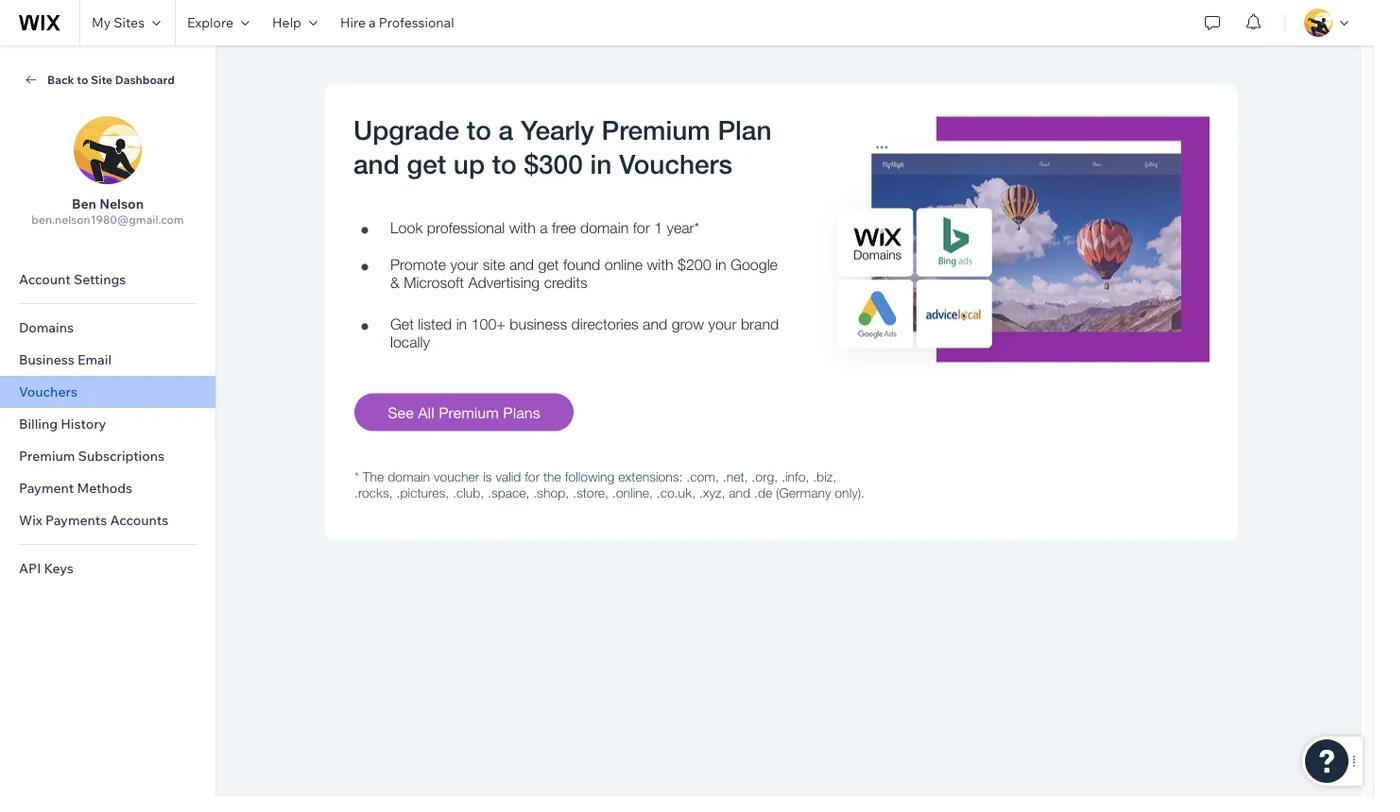 Task type: locate. For each thing, give the bounding box(es) containing it.
help
[[272, 14, 301, 31]]

to
[[77, 72, 88, 86]]

back
[[47, 72, 74, 86]]

back to site dashboard link
[[23, 71, 193, 88]]

business email link
[[0, 344, 216, 376]]

wix payments accounts
[[19, 512, 169, 529]]

payments
[[45, 512, 107, 529]]

vouchers link
[[0, 376, 216, 408]]

hire
[[340, 14, 366, 31]]

ben nelson ben.nelson1980@gmail.com
[[32, 196, 184, 227]]

vouchers
[[19, 384, 77, 400]]

subscriptions
[[78, 448, 165, 465]]

accounts
[[110, 512, 169, 529]]

site
[[91, 72, 113, 86]]

help button
[[261, 0, 329, 45]]

ben
[[72, 196, 96, 212]]

wix
[[19, 512, 42, 529]]

api keys
[[19, 561, 73, 577]]

billing history link
[[0, 408, 216, 441]]

domains
[[19, 320, 74, 336]]

payment methods
[[19, 480, 132, 497]]

payment methods link
[[0, 473, 216, 505]]

a
[[369, 14, 376, 31]]



Task type: describe. For each thing, give the bounding box(es) containing it.
sites
[[114, 14, 145, 31]]

account
[[19, 271, 71, 288]]

my sites
[[92, 14, 145, 31]]

premium
[[19, 448, 75, 465]]

back to site dashboard
[[47, 72, 175, 86]]

business
[[19, 352, 75, 368]]

nelson
[[99, 196, 144, 212]]

api
[[19, 561, 41, 577]]

domains link
[[0, 312, 216, 344]]

methods
[[77, 480, 132, 497]]

billing
[[19, 416, 58, 432]]

professional
[[379, 14, 454, 31]]

account settings link
[[0, 264, 216, 296]]

premium subscriptions link
[[0, 441, 216, 473]]

premium subscriptions
[[19, 448, 165, 465]]

wix payments accounts link
[[0, 505, 216, 537]]

hire a professional
[[340, 14, 454, 31]]

my
[[92, 14, 111, 31]]

keys
[[44, 561, 73, 577]]

sidebar element
[[0, 45, 216, 798]]

explore
[[187, 14, 233, 31]]

payment
[[19, 480, 74, 497]]

billing history
[[19, 416, 106, 432]]

email
[[77, 352, 112, 368]]

account settings
[[19, 271, 126, 288]]

dashboard
[[115, 72, 175, 86]]

ben.nelson1980@gmail.com
[[32, 213, 184, 227]]

business email
[[19, 352, 112, 368]]

api keys link
[[0, 553, 216, 585]]

settings
[[74, 271, 126, 288]]

history
[[61, 416, 106, 432]]

hire a professional link
[[329, 0, 466, 45]]



Task type: vqa. For each thing, say whether or not it's contained in the screenshot.
'HEADING' for Heading 5
no



